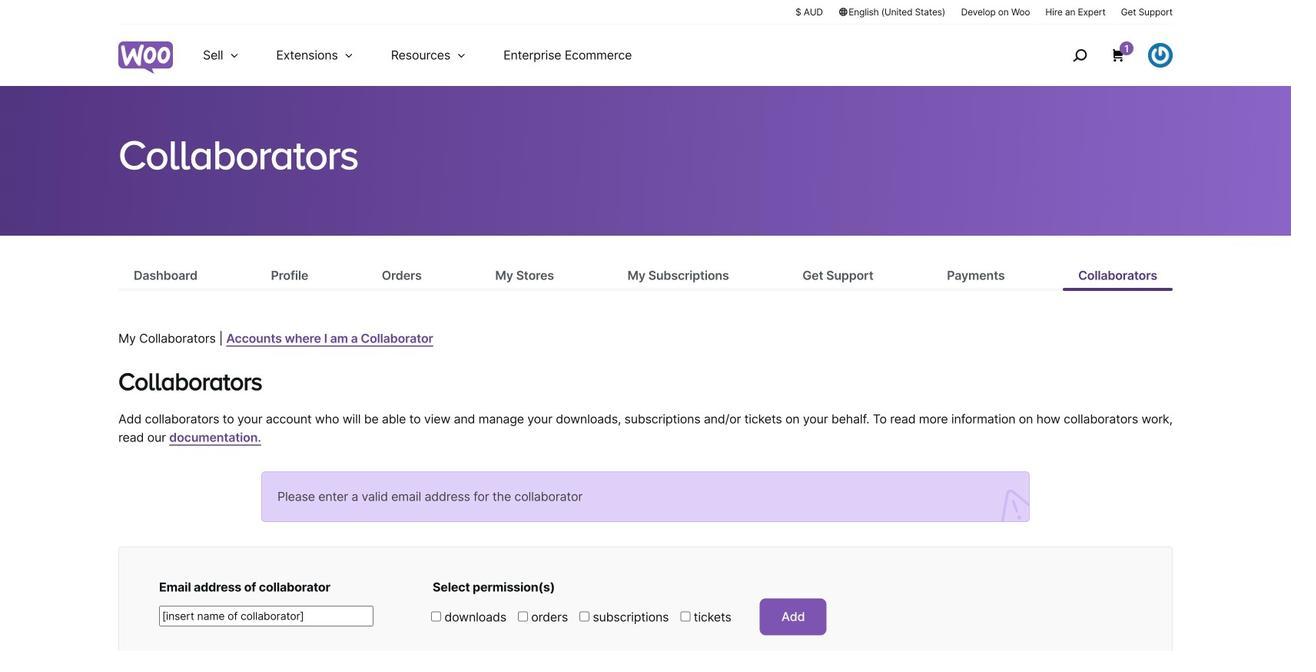 Task type: locate. For each thing, give the bounding box(es) containing it.
None checkbox
[[431, 612, 441, 622], [518, 612, 528, 622], [580, 612, 590, 622], [681, 612, 691, 622], [431, 612, 441, 622], [518, 612, 528, 622], [580, 612, 590, 622], [681, 612, 691, 622]]

open account menu image
[[1148, 43, 1173, 68]]

service navigation menu element
[[1040, 30, 1173, 80]]



Task type: describe. For each thing, give the bounding box(es) containing it.
search image
[[1068, 43, 1092, 68]]



Task type: vqa. For each thing, say whether or not it's contained in the screenshot.
Open account menu icon
yes



